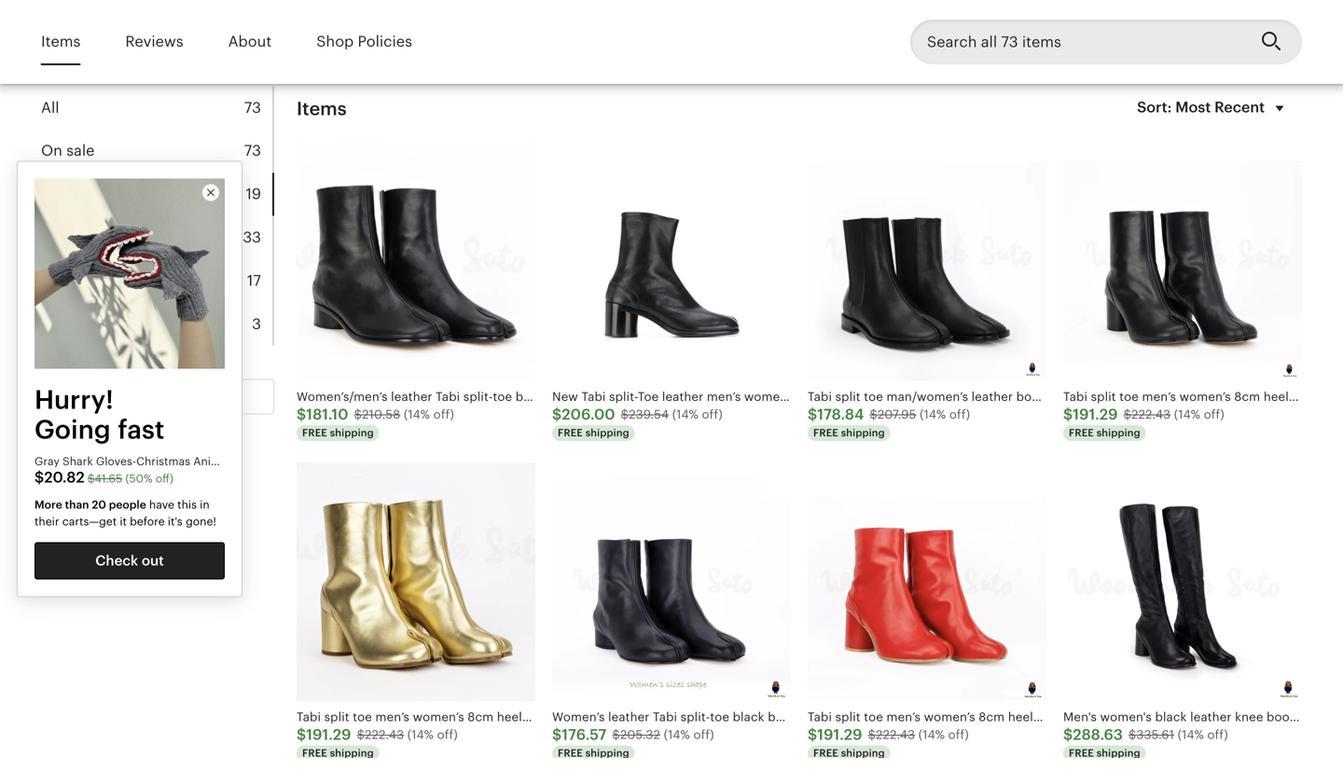 Task type: vqa. For each thing, say whether or not it's contained in the screenshot.
Toe within Tabi split toe men's women's 8cm heel leather red boots EU35-47 $ 191.29 $ 222.43 (14% off)
yes



Task type: locate. For each thing, give the bounding box(es) containing it.
leather left knee
[[1191, 711, 1232, 725]]

1 shipping from the left
[[330, 427, 374, 439]]

boots inside tabi split toe man/women's leather boots eu35-47 $ 178.84 $ 207.95 (14% off) free shipping
[[1017, 390, 1051, 404]]

0 horizontal spatial women's
[[413, 711, 465, 725]]

8cm inside 'tabi split toe men's women's 8cm heel leather b $ 191.29 $ 222.43 (14% off) free shipping'
[[1235, 390, 1261, 404]]

(14%
[[404, 408, 430, 422], [673, 408, 699, 422], [920, 408, 947, 422], [1175, 408, 1201, 422], [408, 729, 434, 743], [664, 729, 690, 743], [919, 729, 945, 743], [1178, 729, 1205, 743]]

leather inside tabi split toe man/women's leather boots eu35-47 $ 178.84 $ 207.95 (14% off) free shipping
[[972, 390, 1014, 404]]

split inside tabi split toe men's women's 8cm heel leather red boots eu35-47 $ 191.29 $ 222.43 (14% off)
[[836, 711, 861, 725]]

1 vertical spatial black
[[1156, 711, 1188, 725]]

0 horizontal spatial men's
[[376, 711, 410, 725]]

1 vertical spatial items
[[297, 98, 347, 119]]

0 horizontal spatial 47
[[1089, 390, 1103, 404]]

47 inside tabi split toe men's women's 8cm heel leather red boots eu35-47 $ 191.29 $ 222.43 (14% off)
[[1177, 711, 1191, 725]]

new tabi split-toe leather men's women's boots calfskin eu36-48 6cm heel improved version image
[[552, 142, 791, 381]]

toe for boots
[[864, 711, 884, 725]]

leather up the 176.57
[[526, 711, 567, 725]]

4 shipping from the left
[[1097, 427, 1141, 439]]

tabi for 178.84
[[808, 390, 833, 404]]

73 up 19
[[244, 142, 261, 159]]

2 horizontal spatial 222.43
[[1132, 408, 1171, 422]]

1 tabi from the top
[[41, 186, 73, 203]]

sort: most recent
[[1138, 99, 1266, 116]]

tabi for boots
[[808, 711, 833, 725]]

3 tab from the top
[[41, 173, 273, 216]]

leather inside 'tabi split toe men's women's 8cm heel leather b $ 191.29 $ 222.43 (14% off) free shipping'
[[1293, 390, 1334, 404]]

toe inside tabi split toe men's women's 8cm heel leather red boots eu35-47 $ 191.29 $ 222.43 (14% off)
[[864, 711, 884, 725]]

tabi up socks
[[41, 229, 73, 246]]

tabi inside tabi split toe man/women's leather boots eu35-47 $ 178.84 $ 207.95 (14% off) free shipping
[[808, 390, 833, 404]]

(14% inside women's/men's leather tabi split-toe black boots with 3cm heel height eu35-48 $ 181.10 $ 210.58 (14% off) free shipping
[[404, 408, 430, 422]]

1 horizontal spatial 47
[[1177, 711, 1191, 725]]

boots inside tabi split toe men's women's 8cm heel leather boots eu35-48 $ 191.29 $ 222.43 (14% off)
[[571, 711, 604, 725]]

split
[[836, 390, 861, 404], [1092, 390, 1117, 404], [324, 711, 350, 725], [836, 711, 861, 725]]

$41.65
[[88, 473, 122, 485]]

0 vertical spatial 48
[[751, 390, 766, 404]]

shop
[[161, 389, 191, 404], [113, 582, 144, 597]]

toe inside tabi split toe man/women's leather boots eu35-47 $ 178.84 $ 207.95 (14% off) free shipping
[[864, 390, 884, 404]]

black up 335.61
[[1156, 711, 1188, 725]]

off) inside the $ 176.57 $ 205.32 (14% off)
[[694, 729, 715, 743]]

1 vertical spatial this
[[87, 582, 109, 597]]

tab containing tabi sandals
[[41, 216, 273, 259]]

free inside tabi split toe man/women's leather boots eu35-47 $ 178.84 $ 207.95 (14% off) free shipping
[[814, 427, 839, 439]]

items down "shop"
[[297, 98, 347, 119]]

47 inside tabi split toe man/women's leather boots eu35-47 $ 178.84 $ 207.95 (14% off) free shipping
[[1089, 390, 1103, 404]]

have
[[149, 499, 175, 512]]

4 tab from the top
[[41, 216, 273, 259]]

0 vertical spatial 73
[[244, 99, 261, 116]]

1 horizontal spatial 222.43
[[876, 729, 916, 743]]

73 down about link
[[244, 99, 261, 116]]

tab up tabi boots
[[41, 129, 273, 173]]

tabi inside tabi split toe men's women's 8cm heel leather boots eu35-48 $ 191.29 $ 222.43 (14% off)
[[297, 711, 321, 725]]

free inside women's/men's leather tabi split-toe black boots with 3cm heel height eu35-48 $ 181.10 $ 210.58 (14% off) free shipping
[[302, 427, 327, 439]]

8cm for (14%
[[1235, 390, 1261, 404]]

women's
[[1180, 390, 1232, 404], [413, 711, 465, 725], [924, 711, 976, 725]]

women's for 191.29
[[924, 711, 976, 725]]

split for 222.43
[[1092, 390, 1117, 404]]

black
[[516, 390, 548, 404], [1156, 711, 1188, 725]]

1 tab from the top
[[41, 86, 273, 129]]

1 horizontal spatial women's
[[924, 711, 976, 725]]

6895 admirers link
[[41, 507, 133, 522]]

73 for all
[[244, 99, 261, 116]]

this for in
[[177, 499, 197, 512]]

tabi inside tabi split toe men's women's 8cm heel leather red boots eu35-47 $ 191.29 $ 222.43 (14% off)
[[808, 711, 833, 725]]

off) inside $ 206.00 $ 239.54 (14% off) free shipping
[[702, 408, 723, 422]]

split for $
[[836, 711, 861, 725]]

shop left to
[[113, 582, 144, 597]]

leather right man/women's
[[972, 390, 1014, 404]]

women's inside 'tabi split toe men's women's 8cm heel leather b $ 191.29 $ 222.43 (14% off) free shipping'
[[1180, 390, 1232, 404]]

tab down the reviews link
[[41, 86, 273, 129]]

boots inside tabi split toe men's women's 8cm heel leather red boots eu35-47 $ 191.29 $ 222.43 (14% off)
[[1105, 711, 1139, 725]]

5 tab from the top
[[41, 259, 273, 303]]

tab
[[41, 86, 273, 129], [41, 129, 273, 173], [41, 173, 273, 216], [41, 216, 273, 259], [41, 259, 273, 303], [41, 303, 273, 346]]

sort: most recent button
[[1127, 86, 1303, 131]]

8cm inside tabi split toe men's women's 8cm heel leather red boots eu35-47 $ 191.29 $ 222.43 (14% off)
[[979, 711, 1005, 725]]

(14% inside the $ 176.57 $ 205.32 (14% off)
[[664, 729, 690, 743]]

1 vertical spatial 73
[[244, 142, 261, 159]]

more than 20 people
[[35, 499, 146, 512]]

toe inside 'tabi split toe men's women's 8cm heel leather b $ 191.29 $ 222.43 (14% off) free shipping'
[[1120, 390, 1139, 404]]

tabi inside 'tabi split toe men's women's 8cm heel leather b $ 191.29 $ 222.43 (14% off) free shipping'
[[1064, 390, 1088, 404]]

this down the check
[[87, 582, 109, 597]]

191.29 inside 'tabi split toe men's women's 8cm heel leather b $ 191.29 $ 222.43 (14% off) free shipping'
[[1074, 406, 1119, 423]]

heel inside tabi split toe men's women's 8cm heel leather red boots eu35-47 $ 191.29 $ 222.43 (14% off)
[[1009, 711, 1034, 725]]

2 horizontal spatial 191.29
[[1074, 406, 1119, 423]]

tabi split toe men's women's 8cm heel leather boots eu35-48 $ 191.29 $ 222.43 (14% off)
[[297, 711, 658, 744]]

split for (14%
[[836, 390, 861, 404]]

(14% inside tabi split toe men's women's 8cm heel leather boots eu35-48 $ 191.29 $ 222.43 (14% off)
[[408, 729, 434, 743]]

222.43 inside 'tabi split toe men's women's 8cm heel leather b $ 191.29 $ 222.43 (14% off) free shipping'
[[1132, 408, 1171, 422]]

4 free from the left
[[1070, 427, 1095, 439]]

0 vertical spatial boots
[[77, 186, 128, 203]]

shipping inside women's/men's leather tabi split-toe black boots with 3cm heel height eu35-48 $ 181.10 $ 210.58 (14% off) free shipping
[[330, 427, 374, 439]]

(14% inside men's women's black leather knee boots size 35 $ 288.63 $ 335.61 (14% off)
[[1178, 729, 1205, 743]]

boots up sandals
[[77, 186, 128, 203]]

off)
[[434, 408, 454, 422], [702, 408, 723, 422], [950, 408, 971, 422], [1204, 408, 1225, 422], [156, 473, 174, 485], [437, 729, 458, 743], [694, 729, 715, 743], [949, 729, 970, 743], [1208, 729, 1229, 743]]

in
[[200, 499, 210, 512]]

2 tab from the top
[[41, 129, 273, 173]]

this
[[177, 499, 197, 512], [87, 582, 109, 597]]

0 vertical spatial tabi
[[41, 186, 73, 203]]

leather left red
[[1037, 711, 1079, 725]]

0 horizontal spatial 48
[[643, 711, 658, 725]]

men's women's black leather knee boots size 35 $ 288.63 $ 335.61 (14% off)
[[1064, 711, 1344, 744]]

239.54
[[629, 408, 669, 422]]

2 73 from the top
[[244, 142, 261, 159]]

shipping inside tabi split toe man/women's leather boots eu35-47 $ 178.84 $ 207.95 (14% off) free shipping
[[842, 427, 885, 439]]

0 vertical spatial shop
[[161, 389, 191, 404]]

1 free from the left
[[302, 427, 327, 439]]

tab down sandals
[[41, 259, 273, 303]]

red
[[1082, 711, 1102, 725]]

2 shipping from the left
[[586, 427, 630, 439]]

free
[[302, 427, 327, 439], [558, 427, 583, 439], [814, 427, 839, 439], [1070, 427, 1095, 439]]

(14% inside $ 206.00 $ 239.54 (14% off) free shipping
[[673, 408, 699, 422]]

toe for $
[[1120, 390, 1139, 404]]

48 right the height
[[751, 390, 766, 404]]

tab up contact shop owner button
[[41, 303, 273, 346]]

men's inside tabi split toe men's women's 8cm heel leather red boots eu35-47 $ 191.29 $ 222.43 (14% off)
[[887, 711, 921, 725]]

boots for tabi boots
[[77, 186, 128, 203]]

owner
[[195, 389, 234, 404]]

0 horizontal spatial items
[[41, 33, 81, 50]]

shop inside button
[[161, 389, 191, 404]]

split inside 'tabi split toe men's women's 8cm heel leather b $ 191.29 $ 222.43 (14% off) free shipping'
[[1092, 390, 1117, 404]]

$ 206.00 $ 239.54 (14% off) free shipping
[[552, 406, 723, 439]]

leather inside tabi split toe men's women's 8cm heel leather red boots eu35-47 $ 191.29 $ 222.43 (14% off)
[[1037, 711, 1079, 725]]

have this in their carts—get it before it's gone!
[[35, 499, 217, 528]]

1 horizontal spatial black
[[1156, 711, 1188, 725]]

0 horizontal spatial 222.43
[[365, 729, 404, 743]]

0 horizontal spatial 191.29
[[306, 727, 351, 744]]

boots
[[77, 186, 128, 203], [95, 316, 146, 332]]

48 up "205.32"
[[643, 711, 658, 725]]

33
[[243, 229, 261, 246]]

0 vertical spatial this
[[177, 499, 197, 512]]

leather
[[391, 390, 433, 404], [972, 390, 1014, 404], [1293, 390, 1334, 404], [526, 711, 567, 725], [1037, 711, 1079, 725], [1191, 711, 1232, 725]]

8cm for 191.29
[[979, 711, 1005, 725]]

1 vertical spatial 48
[[643, 711, 658, 725]]

toe for eu35-
[[353, 711, 372, 725]]

73
[[244, 99, 261, 116], [244, 142, 261, 159]]

178.84
[[818, 406, 865, 423]]

people
[[109, 499, 146, 512]]

tab containing tabi boots
[[41, 173, 273, 216]]

6 tab from the top
[[41, 303, 273, 346]]

206.00
[[562, 406, 616, 423]]

tabi split toe man/women's leather boots eu35-47 image
[[808, 142, 1047, 381]]

boots right other
[[95, 316, 146, 332]]

16673
[[41, 472, 77, 487]]

8cm inside tabi split toe men's women's 8cm heel leather boots eu35-48 $ 191.29 $ 222.43 (14% off)
[[468, 711, 494, 725]]

8cm for $
[[468, 711, 494, 725]]

contact shop owner
[[104, 389, 234, 404]]

1 horizontal spatial 8cm
[[979, 711, 1005, 725]]

2 free from the left
[[558, 427, 583, 439]]

this up it's gone!
[[177, 499, 197, 512]]

2 horizontal spatial 8cm
[[1235, 390, 1261, 404]]

items
[[41, 33, 81, 50], [297, 98, 347, 119]]

1 vertical spatial 47
[[1177, 711, 1191, 725]]

heel inside tabi split toe men's women's 8cm heel leather boots eu35-48 $ 191.29 $ 222.43 (14% off)
[[497, 711, 522, 725]]

eu35-
[[716, 390, 751, 404], [1054, 390, 1089, 404], [608, 711, 643, 725], [1142, 711, 1177, 725]]

hurry! going fast
[[35, 385, 165, 445]]

women's inside tabi split toe men's women's 8cm heel leather boots eu35-48 $ 191.29 $ 222.43 (14% off)
[[413, 711, 465, 725]]

boots
[[551, 390, 585, 404], [1017, 390, 1051, 404], [571, 711, 604, 725], [1105, 711, 1139, 725], [1267, 711, 1301, 725]]

on sale
[[41, 142, 95, 159]]

2 horizontal spatial women's
[[1180, 390, 1232, 404]]

0 horizontal spatial black
[[516, 390, 548, 404]]

tabi for tabi boots
[[41, 186, 73, 203]]

2 tabi from the top
[[41, 229, 73, 246]]

0 horizontal spatial 8cm
[[468, 711, 494, 725]]

tab containing socks
[[41, 259, 273, 303]]

this inside have this in their carts—get it before it's gone!
[[177, 499, 197, 512]]

222.43
[[1132, 408, 1171, 422], [365, 729, 404, 743], [876, 729, 916, 743]]

6895 admirers
[[41, 507, 133, 522]]

men's
[[1143, 390, 1177, 404], [376, 711, 410, 725], [887, 711, 921, 725]]

191.29
[[1074, 406, 1119, 423], [306, 727, 351, 744], [818, 727, 863, 744]]

leather up 210.58
[[391, 390, 433, 404]]

leather left "b"
[[1293, 390, 1334, 404]]

48
[[751, 390, 766, 404], [643, 711, 658, 725]]

$ inside the $ 176.57 $ 205.32 (14% off)
[[613, 729, 620, 743]]

20
[[92, 499, 106, 512]]

181.10
[[306, 406, 349, 423]]

off) inside tabi split toe men's women's 8cm heel leather boots eu35-48 $ 191.29 $ 222.43 (14% off)
[[437, 729, 458, 743]]

222.43 inside tabi split toe men's women's 8cm heel leather red boots eu35-47 $ 191.29 $ 222.43 (14% off)
[[876, 729, 916, 743]]

black right split- in the left of the page
[[516, 390, 548, 404]]

off) inside tabi split toe men's women's 8cm heel leather red boots eu35-47 $ 191.29 $ 222.43 (14% off)
[[949, 729, 970, 743]]

16673 sales
[[41, 472, 114, 487]]

reviews link
[[125, 20, 183, 64]]

shipping inside $ 206.00 $ 239.54 (14% off) free shipping
[[586, 427, 630, 439]]

before
[[130, 516, 165, 528]]

210.58
[[362, 408, 401, 422]]

0 horizontal spatial this
[[87, 582, 109, 597]]

0 vertical spatial black
[[516, 390, 548, 404]]

(50%
[[125, 473, 153, 485]]

eu35- inside tabi split toe men's women's 8cm heel leather boots eu35-48 $ 191.29 $ 222.43 (14% off)
[[608, 711, 643, 725]]

etsy
[[163, 582, 189, 597]]

1 vertical spatial tabi
[[41, 229, 73, 246]]

with
[[588, 390, 613, 404]]

women's for (14%
[[1180, 390, 1232, 404]]

1 horizontal spatial this
[[177, 499, 197, 512]]

shop left the owner
[[161, 389, 191, 404]]

heel for boots
[[1009, 711, 1034, 725]]

b
[[1338, 390, 1344, 404]]

tabi
[[41, 186, 73, 203], [41, 229, 73, 246]]

split inside tabi split toe man/women's leather boots eu35-47 $ 178.84 $ 207.95 (14% off) free shipping
[[836, 390, 861, 404]]

tabi boots
[[41, 186, 128, 203]]

1 vertical spatial boots
[[95, 316, 146, 332]]

women's inside tabi split toe men's women's 8cm heel leather red boots eu35-47 $ 191.29 $ 222.43 (14% off)
[[924, 711, 976, 725]]

men's for (14%
[[1143, 390, 1177, 404]]

47
[[1089, 390, 1103, 404], [1177, 711, 1191, 725]]

shipping inside 'tabi split toe men's women's 8cm heel leather b $ 191.29 $ 222.43 (14% off) free shipping'
[[1097, 427, 1141, 439]]

tab up sandals
[[41, 173, 273, 216]]

off) inside $20.82 $41.65 (50% off)
[[156, 473, 174, 485]]

(14% inside tabi split toe man/women's leather boots eu35-47 $ 178.84 $ 207.95 (14% off) free shipping
[[920, 408, 947, 422]]

black inside women's/men's leather tabi split-toe black boots with 3cm heel height eu35-48 $ 181.10 $ 210.58 (14% off) free shipping
[[516, 390, 548, 404]]

222.43 inside tabi split toe men's women's 8cm heel leather boots eu35-48 $ 191.29 $ 222.43 (14% off)
[[365, 729, 404, 743]]

1 73 from the top
[[244, 99, 261, 116]]

men's inside 'tabi split toe men's women's 8cm heel leather b $ 191.29 $ 222.43 (14% off) free shipping'
[[1143, 390, 1177, 404]]

contact
[[107, 389, 157, 404]]

1 horizontal spatial shop
[[161, 389, 191, 404]]

1 vertical spatial shop
[[113, 582, 144, 597]]

leather inside men's women's black leather knee boots size 35 $ 288.63 $ 335.61 (14% off)
[[1191, 711, 1232, 725]]

men's inside tabi split toe men's women's 8cm heel leather boots eu35-48 $ 191.29 $ 222.43 (14% off)
[[376, 711, 410, 725]]

1 horizontal spatial 191.29
[[818, 727, 863, 744]]

toe inside tabi split toe men's women's 8cm heel leather boots eu35-48 $ 191.29 $ 222.43 (14% off)
[[353, 711, 372, 725]]

$20.82
[[35, 470, 85, 486]]

$ 176.57 $ 205.32 (14% off)
[[552, 727, 715, 744]]

191.29 inside tabi split toe men's women's 8cm heel leather boots eu35-48 $ 191.29 $ 222.43 (14% off)
[[306, 727, 351, 744]]

1 horizontal spatial men's
[[887, 711, 921, 725]]

3 shipping from the left
[[842, 427, 885, 439]]

men's women's black leather knee boots size 35-48 image
[[1064, 463, 1303, 702]]

tab down tabi boots
[[41, 216, 273, 259]]

report this shop to etsy
[[41, 582, 189, 597]]

tabi split toe men's women's 8cm heel leather boots eu35-48 image
[[297, 463, 536, 702]]

height
[[675, 390, 713, 404]]

2 horizontal spatial men's
[[1143, 390, 1177, 404]]

heel inside 'tabi split toe men's women's 8cm heel leather b $ 191.29 $ 222.43 (14% off) free shipping'
[[1264, 390, 1290, 404]]

tabi down on
[[41, 186, 73, 203]]

tabi
[[436, 390, 460, 404], [808, 390, 833, 404], [1064, 390, 1088, 404], [297, 711, 321, 725], [808, 711, 833, 725]]

tabi inside women's/men's leather tabi split-toe black boots with 3cm heel height eu35-48 $ 181.10 $ 210.58 (14% off) free shipping
[[436, 390, 460, 404]]

1 horizontal spatial 48
[[751, 390, 766, 404]]

recent
[[1215, 99, 1266, 116]]

women's/men's leather tabi split-toe black boots with 3cm heel height eu35-48 image
[[297, 142, 536, 381]]

knee
[[1236, 711, 1264, 725]]

heel for eu35-
[[497, 711, 522, 725]]

split inside tabi split toe men's women's 8cm heel leather boots eu35-48 $ 191.29 $ 222.43 (14% off)
[[324, 711, 350, 725]]

0 vertical spatial 47
[[1089, 390, 1103, 404]]

191.29 inside tabi split toe men's women's 8cm heel leather red boots eu35-47 $ 191.29 $ 222.43 (14% off)
[[818, 727, 863, 744]]

items up all
[[41, 33, 81, 50]]

0 vertical spatial items
[[41, 33, 81, 50]]

3 free from the left
[[814, 427, 839, 439]]

heel
[[646, 390, 671, 404], [1264, 390, 1290, 404], [497, 711, 522, 725], [1009, 711, 1034, 725]]



Task type: describe. For each thing, give the bounding box(es) containing it.
35
[[1330, 711, 1344, 725]]

shop policies link
[[317, 20, 413, 64]]

off) inside women's/men's leather tabi split-toe black boots with 3cm heel height eu35-48 $ 181.10 $ 210.58 (14% off) free shipping
[[434, 408, 454, 422]]

women's leather tabi split-toe black boots with 3cm heel height eu35-40 with thin sole image
[[552, 463, 791, 702]]

tabi for eu35-
[[297, 711, 321, 725]]

eu35- inside women's/men's leather tabi split-toe black boots with 3cm heel height eu35-48 $ 181.10 $ 210.58 (14% off) free shipping
[[716, 390, 751, 404]]

carts—get
[[62, 516, 117, 528]]

shop policies
[[317, 33, 413, 50]]

toe inside women's/men's leather tabi split-toe black boots with 3cm heel height eu35-48 $ 181.10 $ 210.58 (14% off) free shipping
[[493, 390, 513, 404]]

check out
[[95, 553, 164, 569]]

toe for 178.84
[[864, 390, 884, 404]]

16673 sales link
[[41, 472, 114, 487]]

man/women's
[[887, 390, 969, 404]]

207.95
[[878, 408, 917, 422]]

3
[[252, 316, 261, 332]]

women's for $
[[413, 711, 465, 725]]

tab containing on sale
[[41, 129, 273, 173]]

eu35- inside tabi split toe man/women's leather boots eu35-47 $ 178.84 $ 207.95 (14% off) free shipping
[[1054, 390, 1089, 404]]

boots for other boots
[[95, 316, 146, 332]]

most
[[1176, 99, 1212, 116]]

tabi sandals
[[41, 229, 145, 246]]

other
[[41, 316, 91, 332]]

205.32
[[620, 729, 661, 743]]

tabi split toe men's women's 8cm heel leather red boots eu35-47 image
[[808, 463, 1047, 702]]

sandals
[[77, 229, 145, 246]]

sale
[[66, 142, 95, 159]]

reviews
[[125, 33, 183, 50]]

off) inside men's women's black leather knee boots size 35 $ 288.63 $ 335.61 (14% off)
[[1208, 729, 1229, 743]]

19
[[246, 186, 261, 203]]

contact shop owner button
[[41, 380, 274, 415]]

women's/men's leather tabi split-toe black boots with 3cm heel height eu35-48 $ 181.10 $ 210.58 (14% off) free shipping
[[297, 390, 766, 439]]

$20.82 $41.65 (50% off)
[[35, 470, 174, 486]]

176.57
[[562, 727, 607, 744]]

check
[[95, 553, 138, 569]]

sections tab list
[[41, 86, 274, 346]]

off) inside 'tabi split toe men's women's 8cm heel leather b $ 191.29 $ 222.43 (14% off) free shipping'
[[1204, 408, 1225, 422]]

tabi for $
[[1064, 390, 1088, 404]]

admirers
[[77, 507, 133, 522]]

black inside men's women's black leather knee boots size 35 $ 288.63 $ 335.61 (14% off)
[[1156, 711, 1188, 725]]

out
[[142, 553, 164, 569]]

tabi split toe man/women's leather boots eu35-47 $ 178.84 $ 207.95 (14% off) free shipping
[[808, 390, 1103, 439]]

eu35- inside tabi split toe men's women's 8cm heel leather red boots eu35-47 $ 191.29 $ 222.43 (14% off)
[[1142, 711, 1177, 725]]

6895
[[41, 507, 73, 522]]

women's
[[1101, 711, 1153, 725]]

size
[[1304, 711, 1327, 725]]

tabi split toe men's women's 8cm heel leather red boots eu35-47 $ 191.29 $ 222.43 (14% off)
[[808, 711, 1191, 744]]

boots inside women's/men's leather tabi split-toe black boots with 3cm heel height eu35-48 $ 181.10 $ 210.58 (14% off) free shipping
[[551, 390, 585, 404]]

(14% inside tabi split toe men's women's 8cm heel leather red boots eu35-47 $ 191.29 $ 222.43 (14% off)
[[919, 729, 945, 743]]

tab containing all
[[41, 86, 273, 129]]

tabi split toe men's women's 8cm heel leather boots eu35-47 image
[[1064, 142, 1303, 381]]

leather inside women's/men's leather tabi split-toe black boots with 3cm heel height eu35-48 $ 181.10 $ 210.58 (14% off) free shipping
[[391, 390, 433, 404]]

split for 191.29
[[324, 711, 350, 725]]

48 inside tabi split toe men's women's 8cm heel leather boots eu35-48 $ 191.29 $ 222.43 (14% off)
[[643, 711, 658, 725]]

other boots
[[41, 316, 146, 332]]

hurry!
[[35, 385, 114, 415]]

women's/men's
[[297, 390, 388, 404]]

than
[[65, 499, 89, 512]]

free inside 'tabi split toe men's women's 8cm heel leather b $ 191.29 $ 222.43 (14% off) free shipping'
[[1070, 427, 1095, 439]]

men's for $
[[376, 711, 410, 725]]

0 horizontal spatial shop
[[113, 582, 144, 597]]

shop
[[317, 33, 354, 50]]

all
[[41, 99, 59, 116]]

their
[[35, 516, 59, 528]]

to
[[147, 582, 160, 597]]

about link
[[228, 20, 272, 64]]

split-
[[464, 390, 493, 404]]

about
[[228, 33, 272, 50]]

socks
[[41, 272, 93, 289]]

17
[[247, 272, 261, 289]]

men's
[[1064, 711, 1098, 725]]

335.61
[[1137, 729, 1175, 743]]

sort:
[[1138, 99, 1173, 116]]

free inside $ 206.00 $ 239.54 (14% off) free shipping
[[558, 427, 583, 439]]

1 horizontal spatial items
[[297, 98, 347, 119]]

policies
[[358, 33, 413, 50]]

report
[[41, 582, 83, 597]]

tabi for tabi sandals
[[41, 229, 73, 246]]

going fast
[[35, 415, 165, 445]]

(14% inside 'tabi split toe men's women's 8cm heel leather b $ 191.29 $ 222.43 (14% off) free shipping'
[[1175, 408, 1201, 422]]

288.63
[[1074, 727, 1124, 744]]

tab containing other boots
[[41, 303, 273, 346]]

3cm
[[617, 390, 643, 404]]

sales
[[81, 472, 114, 487]]

on
[[41, 142, 62, 159]]

48 inside women's/men's leather tabi split-toe black boots with 3cm heel height eu35-48 $ 181.10 $ 210.58 (14% off) free shipping
[[751, 390, 766, 404]]

73 for on sale
[[244, 142, 261, 159]]

this for shop
[[87, 582, 109, 597]]

off) inside tabi split toe man/women's leather boots eu35-47 $ 178.84 $ 207.95 (14% off) free shipping
[[950, 408, 971, 422]]

boots inside men's women's black leather knee boots size 35 $ 288.63 $ 335.61 (14% off)
[[1267, 711, 1301, 725]]

men's for 191.29
[[887, 711, 921, 725]]

Search all 73 items text field
[[911, 20, 1247, 64]]

it's gone!
[[168, 516, 217, 528]]

tabi split toe men's women's 8cm heel leather b $ 191.29 $ 222.43 (14% off) free shipping
[[1064, 390, 1344, 439]]

it
[[120, 516, 127, 528]]

heel for $
[[1264, 390, 1290, 404]]

heel inside women's/men's leather tabi split-toe black boots with 3cm heel height eu35-48 $ 181.10 $ 210.58 (14% off) free shipping
[[646, 390, 671, 404]]

leather inside tabi split toe men's women's 8cm heel leather boots eu35-48 $ 191.29 $ 222.43 (14% off)
[[526, 711, 567, 725]]

more
[[35, 499, 62, 512]]

items link
[[41, 20, 81, 64]]



